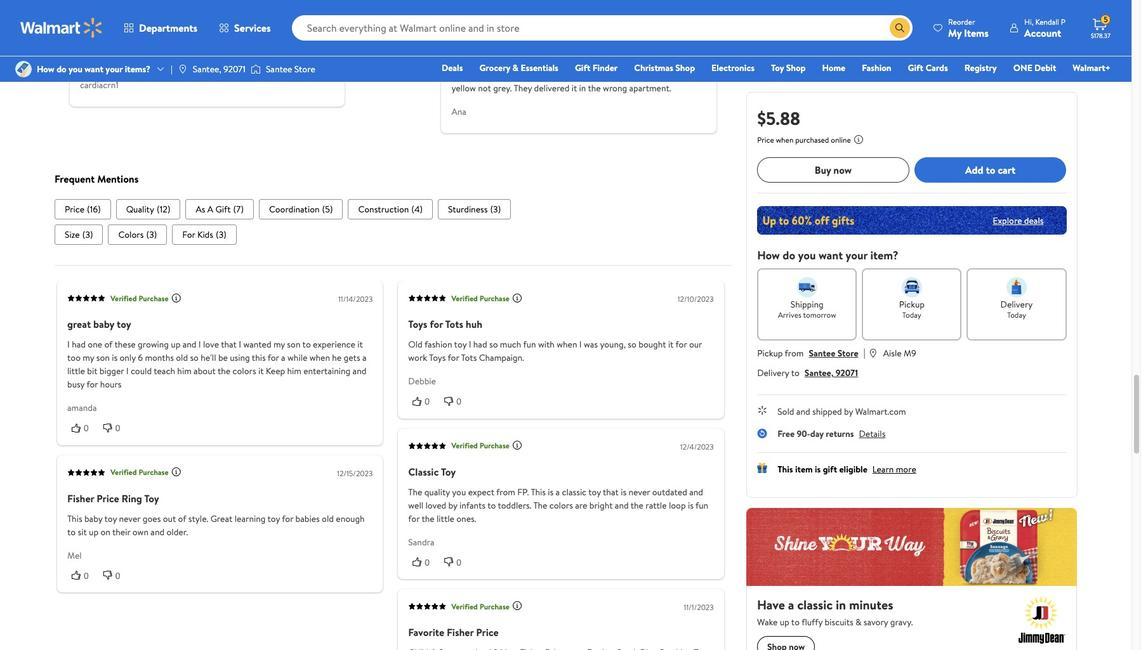 Task type: locate. For each thing, give the bounding box(es) containing it.
i up photo
[[451, 55, 454, 68]]

fisher up sit at the bottom left of page
[[67, 492, 94, 506]]

for inside the quality you expect from fp.  this is a classic toy that is never outdated and well loved by infants to toddlers.  the colors are bright and the rattle loop is fun for the little ones.
[[408, 513, 420, 526]]

little inside i had one of these growing up and i love that i wanted my son to experience it too my son is only 6 months old so he'll be using this for a while when he gets a little bit bigger i could teach him about the colors it keep him entertaining and busy for hours
[[67, 366, 85, 378]]

the
[[408, 487, 422, 499], [533, 500, 547, 513]]

0 horizontal spatial wrong
[[555, 69, 580, 81]]

size (3)
[[64, 229, 93, 242]]

him right 'teach'
[[177, 366, 191, 378]]

0 vertical spatial of
[[104, 339, 112, 352]]

0 horizontal spatial by
[[448, 500, 457, 513]]

coordination (5)
[[269, 204, 333, 216]]

shipped
[[813, 406, 843, 419]]

verified purchase for favorite fisher price
[[451, 602, 510, 613]]

today for pickup
[[903, 310, 922, 321]]

favorite
[[408, 626, 444, 640]]

(16)
[[87, 204, 100, 216]]

list item containing for kids
[[172, 225, 236, 246]]

never inside the this baby toy never goes out of style. great learning toy for babies old enough to sit up on their own and older.
[[119, 513, 140, 526]]

1 vertical spatial fisher
[[447, 626, 474, 640]]

bit
[[87, 366, 97, 378]]

today inside pickup today
[[903, 310, 922, 321]]

0 horizontal spatial that
[[221, 339, 237, 352]]

i up using
[[239, 339, 241, 352]]

1 horizontal spatial your
[[846, 248, 868, 264]]

and right bright at the right of the page
[[615, 500, 629, 513]]

gift
[[575, 62, 591, 74], [909, 62, 924, 74], [215, 204, 231, 216]]

this baby toy never goes out of style. great learning toy for babies old enough to sit up on their own and older.
[[67, 513, 365, 539]]

1 today from the left
[[903, 310, 922, 321]]

1 horizontal spatial colors
[[550, 500, 573, 513]]

is right 'loop'
[[688, 500, 694, 513]]

0 horizontal spatial how
[[37, 63, 54, 76]]

1 horizontal spatial do
[[783, 248, 796, 264]]

0 for '0' button below amanda on the bottom
[[84, 424, 88, 434]]

toy for great baby toy
[[117, 318, 131, 332]]

hours
[[100, 379, 121, 392]]

and up easy
[[122, 37, 139, 51]]

pickup inside pickup from santee store |
[[758, 347, 783, 360]]

of right "out"
[[178, 513, 186, 526]]

 image for santee, 92071
[[178, 64, 188, 74]]

2 vertical spatial that
[[603, 487, 619, 499]]

colors (3)
[[118, 229, 157, 242]]

for
[[182, 229, 195, 242]]

verified purchase up ring
[[110, 468, 168, 479]]

0 horizontal spatial toys
[[408, 318, 427, 332]]

it up gets
[[357, 339, 363, 352]]

0 vertical spatial the
[[408, 487, 422, 499]]

0 horizontal spatial this
[[252, 352, 266, 365]]

the inside i had one of these growing up and i love that i wanted my son to experience it too my son is only 6 months old so he'll be using this for a while when he gets a little bit bigger i could teach him about the colors it keep him entertaining and busy for hours
[[217, 366, 230, 378]]

toy for old fashion toy i had so much fun with when i was young, so bought it for our work toys for tots champaign.
[[454, 339, 467, 352]]

and inside the this baby toy never goes out of style. great learning toy for babies old enough to sit up on their own and older.
[[150, 527, 164, 539]]

from inside the quality you expect from fp.  this is a classic toy that is never outdated and well loved by infants to toddlers.  the colors are bright and the rattle loop is fun for the little ones.
[[496, 487, 515, 499]]

Walmart Site-Wide search field
[[292, 15, 913, 41]]

0 vertical spatial santee
[[266, 63, 292, 76]]

never inside i didn't received this items i ordered this toys for my daughter and never received them the photo that they took is the wrong address my apartment door is yellow not grey.  they delivered it in the wrong apartment.
[[603, 55, 624, 68]]

this
[[525, 37, 541, 51], [489, 55, 502, 68], [252, 352, 266, 365]]

never up their
[[119, 513, 140, 526]]

want for item?
[[819, 248, 843, 264]]

loves
[[273, 37, 295, 51]]

and up address
[[587, 55, 600, 68]]

sold
[[778, 406, 795, 419]]

as
[[196, 204, 205, 216]]

0 horizontal spatial up
[[89, 527, 98, 539]]

verified for great baby toy
[[110, 294, 137, 304]]

for inside i didn't received this items i ordered this toys for my daughter and never received them the photo that they took is the wrong address my apartment door is yellow not grey.  they delivered it in the wrong apartment.
[[523, 55, 534, 68]]

0 for '0' button below hours
[[115, 424, 120, 434]]

to
[[987, 163, 996, 177], [302, 339, 311, 352], [792, 367, 800, 380], [488, 500, 496, 513], [67, 527, 75, 539]]

colors down "classic"
[[550, 500, 573, 513]]

1 horizontal spatial  image
[[251, 63, 261, 76]]

1 horizontal spatial received
[[626, 55, 659, 68]]

delivered
[[534, 82, 570, 95]]

adorable and nostalgic toy. granddaughter loves it colorful and easy for small hands
[[80, 37, 304, 68]]

 image down granddaughter
[[251, 63, 261, 76]]

price
[[758, 135, 775, 145], [64, 204, 84, 216], [96, 492, 119, 506], [476, 626, 499, 640]]

shop
[[676, 62, 695, 74], [787, 62, 806, 74]]

this inside i had one of these growing up and i love that i wanted my son to experience it too my son is only 6 months old so he'll be using this for a while when he gets a little bit bigger i could teach him about the colors it keep him entertaining and busy for hours
[[252, 352, 266, 365]]

so inside i had one of these growing up and i love that i wanted my son to experience it too my son is only 6 months old so he'll be using this for a while when he gets a little bit bigger i could teach him about the colors it keep him entertaining and busy for hours
[[190, 352, 198, 365]]

eligible
[[840, 464, 868, 476]]

1 vertical spatial 92071
[[836, 367, 859, 380]]

the down loved
[[422, 513, 434, 526]]

| left aisle
[[864, 346, 866, 360]]

1 vertical spatial delivery
[[758, 367, 790, 380]]

list item containing quality
[[116, 200, 180, 220]]

that inside i had one of these growing up and i love that i wanted my son to experience it too my son is only 6 months old so he'll be using this for a while when he gets a little bit bigger i could teach him about the colors it keep him entertaining and busy for hours
[[221, 339, 237, 352]]

reorder my items
[[949, 16, 989, 40]]

0 horizontal spatial delivery
[[758, 367, 790, 380]]

for left the babies
[[282, 513, 293, 526]]

this right "fp."
[[531, 487, 546, 499]]

you for the quality you expect from fp.  this is a classic toy that is never outdated and well loved by infants to toddlers.  the colors are bright and the rattle loop is fun for the little ones.
[[452, 487, 466, 499]]

verified purchase up nostalgic
[[123, 13, 181, 23]]

delivery up sold on the bottom right of page
[[758, 367, 790, 380]]

you up infants
[[452, 487, 466, 499]]

so up the champaign.
[[489, 339, 498, 352]]

1 vertical spatial how
[[758, 248, 780, 264]]

tots
[[445, 318, 463, 332], [461, 352, 477, 365]]

in
[[579, 82, 586, 95]]

a
[[281, 352, 285, 365], [362, 352, 366, 365], [556, 487, 560, 499]]

1 horizontal spatial gift
[[575, 62, 591, 74]]

verified up favorite fisher price
[[451, 602, 478, 613]]

1 horizontal spatial when
[[557, 339, 577, 352]]

0 vertical spatial received
[[485, 37, 522, 51]]

how up 'arrives'
[[758, 248, 780, 264]]

received up apartment
[[626, 55, 659, 68]]

growing
[[138, 339, 169, 352]]

1 list from the top
[[54, 200, 732, 220]]

it inside the adorable and nostalgic toy. granddaughter loves it colorful and easy for small hands
[[297, 37, 304, 51]]

details button
[[860, 428, 886, 441]]

0 vertical spatial from
[[785, 347, 804, 360]]

intent image for shipping image
[[797, 278, 818, 298]]

1 vertical spatial little
[[437, 513, 454, 526]]

that inside the quality you expect from fp.  this is a classic toy that is never outdated and well loved by infants to toddlers.  the colors are bright and the rattle loop is fun for the little ones.
[[603, 487, 619, 499]]

verified for fisher price ring toy
[[110, 468, 137, 479]]

santee, down toy.
[[193, 63, 221, 76]]

this up sit at the bottom left of page
[[67, 513, 82, 526]]

1 vertical spatial pickup
[[758, 347, 783, 360]]

0 horizontal spatial him
[[177, 366, 191, 378]]

0 horizontal spatial shop
[[676, 62, 695, 74]]

(3)
[[490, 204, 501, 216], [82, 229, 93, 242], [146, 229, 157, 242], [216, 229, 226, 242]]

construction (4)
[[358, 204, 423, 216]]

this down wanted on the left
[[252, 352, 266, 365]]

classic
[[408, 466, 439, 480]]

1 horizontal spatial the
[[533, 500, 547, 513]]

0 vertical spatial this
[[778, 464, 794, 476]]

2 shop from the left
[[787, 62, 806, 74]]

him down while at left bottom
[[287, 366, 301, 378]]

toy up quality
[[441, 466, 456, 480]]

when inside old fashion toy i had so much fun with when i was young, so bought it for our work toys for tots champaign.
[[557, 339, 577, 352]]

verified purchase information image for great baby toy
[[171, 293, 181, 304]]

old
[[408, 339, 423, 352]]

delivery down the intent image for delivery
[[1001, 298, 1033, 311]]

that up the not
[[476, 69, 492, 81]]

1 vertical spatial that
[[221, 339, 237, 352]]

1 vertical spatial your
[[846, 248, 868, 264]]

learn
[[873, 464, 894, 476]]

much
[[500, 339, 521, 352]]

buy now button
[[758, 157, 910, 183]]

received up toys
[[485, 37, 522, 51]]

champaign.
[[479, 352, 524, 365]]

1 horizontal spatial this
[[489, 55, 502, 68]]

 image for santee store
[[251, 63, 261, 76]]

he
[[332, 352, 342, 365]]

buy now
[[815, 163, 852, 177]]

1 horizontal spatial pickup
[[900, 298, 925, 311]]

0 horizontal spatial pickup
[[758, 347, 783, 360]]

2 horizontal spatial when
[[776, 135, 794, 145]]

from up toddlers.
[[496, 487, 515, 499]]

1 vertical spatial want
[[819, 248, 843, 264]]

from inside pickup from santee store |
[[785, 347, 804, 360]]

toy right ring
[[144, 492, 159, 506]]

1 horizontal spatial toys
[[429, 352, 446, 365]]

to inside the this baby toy never goes out of style. great learning toy for babies old enough to sit up on their own and older.
[[67, 527, 75, 539]]

2 list from the top
[[54, 225, 732, 246]]

coordination
[[269, 204, 319, 216]]

day
[[811, 428, 824, 441]]

baby inside the this baby toy never goes out of style. great learning toy for babies old enough to sit up on their own and older.
[[84, 513, 102, 526]]

had inside old fashion toy i had so much fun with when i was young, so bought it for our work toys for tots champaign.
[[473, 339, 487, 352]]

when inside i had one of these growing up and i love that i wanted my son to experience it too my son is only 6 months old so he'll be using this for a while when he gets a little bit bigger i could teach him about the colors it keep him entertaining and busy for hours
[[309, 352, 330, 365]]

1 horizontal spatial how
[[758, 248, 780, 264]]

services
[[234, 21, 271, 35]]

it left keep
[[258, 366, 264, 378]]

up up months
[[171, 339, 180, 352]]

verified purchase information image for favorite fisher price
[[512, 602, 522, 612]]

how
[[37, 63, 54, 76], [758, 248, 780, 264]]

2 horizontal spatial toy
[[772, 62, 785, 74]]

0 horizontal spatial do
[[57, 63, 66, 76]]

so right young,
[[628, 339, 637, 352]]

to up while at left bottom
[[302, 339, 311, 352]]

the up well
[[408, 487, 422, 499]]

0 for '0' button below debbie
[[425, 397, 430, 408]]

0 vertical spatial toys
[[408, 318, 427, 332]]

a left while at left bottom
[[281, 352, 285, 365]]

toy right fashion
[[454, 339, 467, 352]]

of right one
[[104, 339, 112, 352]]

0 vertical spatial little
[[67, 366, 85, 378]]

a left "classic"
[[556, 487, 560, 499]]

colors inside the quality you expect from fp.  this is a classic toy that is never outdated and well loved by infants to toddlers.  the colors are bright and the rattle loop is fun for the little ones.
[[550, 500, 573, 513]]

0 horizontal spatial of
[[104, 339, 112, 352]]

rattle
[[646, 500, 667, 513]]

(3) right sturdiness
[[490, 204, 501, 216]]

1 vertical spatial wrong
[[603, 82, 627, 95]]

 image
[[251, 63, 261, 76], [178, 64, 188, 74]]

verified purchase up huh
[[451, 294, 510, 304]]

0 horizontal spatial this
[[67, 513, 82, 526]]

little up busy
[[67, 366, 85, 378]]

0 horizontal spatial you
[[69, 63, 83, 76]]

and inside i didn't received this items i ordered this toys for my daughter and never received them the photo that they took is the wrong address my apartment door is yellow not grey.  they delivered it in the wrong apartment.
[[587, 55, 600, 68]]

hands
[[183, 55, 206, 68]]

do for how do you want your item?
[[783, 248, 796, 264]]

1 vertical spatial toy
[[441, 466, 456, 480]]

want for items?
[[85, 63, 104, 76]]

list item
[[54, 200, 111, 220], [116, 200, 180, 220], [185, 200, 254, 220], [259, 200, 343, 220], [348, 200, 433, 220], [438, 200, 511, 220], [54, 225, 103, 246], [108, 225, 167, 246], [172, 225, 236, 246]]

list item containing price
[[54, 200, 111, 220]]

1 horizontal spatial little
[[437, 513, 454, 526]]

want up cardiacrn1
[[85, 63, 104, 76]]

of inside i had one of these growing up and i love that i wanted my son to experience it too my son is only 6 months old so he'll be using this for a while when he gets a little bit bigger i could teach him about the colors it keep him entertaining and busy for hours
[[104, 339, 112, 352]]

1 vertical spatial baby
[[84, 513, 102, 526]]

0 button down mel
[[67, 570, 99, 583]]

1 vertical spatial this
[[489, 55, 502, 68]]

shop inside "link"
[[787, 62, 806, 74]]

purchase up items
[[523, 13, 553, 23]]

that inside i didn't received this items i ordered this toys for my daughter and never received them the photo that they took is the wrong address my apartment door is yellow not grey.  they delivered it in the wrong apartment.
[[476, 69, 492, 81]]

purchase for favorite fisher price
[[480, 602, 510, 613]]

shop right "christmas"
[[676, 62, 695, 74]]

0 vertical spatial pickup
[[900, 298, 925, 311]]

do for how do you want your items?
[[57, 63, 66, 76]]

up to sixty percent off deals. shop now. image
[[758, 206, 1067, 235]]

santee inside pickup from santee store |
[[809, 347, 836, 360]]

one
[[88, 339, 102, 352]]

gift inside 'list item'
[[215, 204, 231, 216]]

had up too
[[72, 339, 85, 352]]

store
[[295, 63, 315, 76], [838, 347, 859, 360]]

toy inside old fashion toy i had so much fun with when i was young, so bought it for our work toys for tots champaign.
[[454, 339, 467, 352]]

list containing price
[[54, 200, 732, 220]]

1 shop from the left
[[676, 62, 695, 74]]

hi,
[[1025, 16, 1034, 27]]

never inside the quality you expect from fp.  this is a classic toy that is never outdated and well loved by infants to toddlers.  the colors are bright and the rattle loop is fun for the little ones.
[[629, 487, 650, 499]]

list item up size (3)
[[54, 200, 111, 220]]

0 for '0' button underneath ones.
[[456, 558, 461, 568]]

0 vertical spatial wrong
[[555, 69, 580, 81]]

store down loves
[[295, 63, 315, 76]]

up inside the this baby toy never goes out of style. great learning toy for babies old enough to sit up on their own and older.
[[89, 527, 98, 539]]

(3) right size
[[82, 229, 93, 242]]

purchase up growing at the left bottom of page
[[138, 294, 168, 304]]

toy
[[117, 318, 131, 332], [454, 339, 467, 352], [589, 487, 601, 499], [104, 513, 117, 526], [267, 513, 280, 526]]

verified up huh
[[451, 294, 478, 304]]

toy
[[772, 62, 785, 74], [441, 466, 456, 480], [144, 492, 159, 506]]

my up bit
[[82, 352, 94, 365]]

0 horizontal spatial when
[[309, 352, 330, 365]]

colors
[[118, 229, 143, 242]]

old
[[176, 352, 188, 365], [322, 513, 334, 526]]

0 vertical spatial this
[[525, 37, 541, 51]]

0 vertical spatial when
[[776, 135, 794, 145]]

reorder
[[949, 16, 976, 27]]

1 him from the left
[[177, 366, 191, 378]]

0 horizontal spatial want
[[85, 63, 104, 76]]

0 horizontal spatial had
[[72, 339, 85, 352]]

santee store
[[266, 63, 315, 76]]

0 button down amanda on the bottom
[[67, 423, 99, 436]]

 image
[[15, 61, 32, 77]]

0 vertical spatial by
[[845, 406, 854, 419]]

gifting made easy image
[[758, 464, 768, 474]]

| left hands
[[171, 63, 173, 76]]

it inside i didn't received this items i ordered this toys for my daughter and never received them the photo that they took is the wrong address my apartment door is yellow not grey.  they delivered it in the wrong apartment.
[[572, 82, 577, 95]]

toy inside "link"
[[772, 62, 785, 74]]

tots inside old fashion toy i had so much fun with when i was young, so bought it for our work toys for tots champaign.
[[461, 352, 477, 365]]

0 horizontal spatial the
[[408, 487, 422, 499]]

1 vertical spatial the
[[533, 500, 547, 513]]

1 horizontal spatial had
[[473, 339, 487, 352]]

0 vertical spatial delivery
[[1001, 298, 1033, 311]]

verified purchase information image
[[171, 293, 181, 304], [512, 293, 522, 304], [512, 441, 522, 451], [512, 602, 522, 612]]

purchase up favorite fisher price
[[480, 602, 510, 613]]

this left items
[[525, 37, 541, 51]]

small
[[162, 55, 181, 68]]

santee, down pickup from santee store |
[[805, 367, 834, 380]]

gift finder
[[575, 62, 618, 74]]

son down one
[[96, 352, 109, 365]]

item?
[[871, 248, 899, 264]]

shipping arrives tomorrow
[[779, 298, 837, 321]]

1 vertical spatial you
[[799, 248, 816, 264]]

gift inside "link"
[[909, 62, 924, 74]]

1 vertical spatial store
[[838, 347, 859, 360]]

list item up kids
[[185, 200, 254, 220]]

sandra
[[408, 537, 434, 549]]

2 vertical spatial this
[[252, 352, 266, 365]]

list item right (4)
[[438, 200, 511, 220]]

fisher right the favorite
[[447, 626, 474, 640]]

price (16)
[[64, 204, 100, 216]]

0 vertical spatial that
[[476, 69, 492, 81]]

this
[[778, 464, 794, 476], [531, 487, 546, 499], [67, 513, 82, 526]]

i didn't received this items i ordered this toys for my daughter and never received them the photo that they took is the wrong address my apartment door is yellow not grey.  they delivered it in the wrong apartment.
[[451, 37, 696, 95]]

i
[[451, 37, 455, 51], [451, 55, 454, 68], [67, 339, 69, 352], [198, 339, 201, 352], [239, 339, 241, 352], [469, 339, 471, 352], [579, 339, 582, 352], [126, 366, 128, 378]]

2 vertical spatial when
[[309, 352, 330, 365]]

(5)
[[322, 204, 333, 216]]

0 horizontal spatial 92071
[[224, 63, 246, 76]]

2 today from the left
[[1008, 310, 1027, 321]]

today inside delivery today
[[1008, 310, 1027, 321]]

for left our at right bottom
[[676, 339, 687, 352]]

kids
[[197, 229, 213, 242]]

toy shop link
[[766, 61, 812, 75]]

0 horizontal spatial fun
[[523, 339, 536, 352]]

baby for this
[[84, 513, 102, 526]]

0 button down their
[[99, 570, 130, 583]]

1 vertical spatial fun
[[696, 500, 709, 513]]

toy up on
[[104, 513, 117, 526]]

using
[[230, 352, 250, 365]]

sturdiness (3)
[[448, 204, 501, 216]]

1 vertical spatial by
[[448, 500, 457, 513]]

baby up one
[[93, 318, 114, 332]]

verified purchase for toys for tots huh
[[451, 294, 510, 304]]

free
[[778, 428, 795, 441]]

santee down loves
[[266, 63, 292, 76]]

you inside the quality you expect from fp.  this is a classic toy that is never outdated and well loved by infants to toddlers.  the colors are bright and the rattle loop is fun for the little ones.
[[452, 487, 466, 499]]

1 vertical spatial of
[[178, 513, 186, 526]]

0 vertical spatial never
[[603, 55, 624, 68]]

when up "entertaining" on the bottom left of page
[[309, 352, 330, 365]]

tots left huh
[[445, 318, 463, 332]]

little down loved
[[437, 513, 454, 526]]

0 vertical spatial santee,
[[193, 63, 221, 76]]

list item down as
[[172, 225, 236, 246]]

toy up bright at the right of the page
[[589, 487, 601, 499]]

and left love
[[182, 339, 196, 352]]

items?
[[125, 63, 151, 76]]

1 horizontal spatial store
[[838, 347, 859, 360]]

verified purchase up expect at bottom
[[451, 441, 510, 452]]

the up door
[[683, 55, 696, 68]]

0 horizontal spatial today
[[903, 310, 922, 321]]

and down goes at bottom left
[[150, 527, 164, 539]]

deals
[[1025, 214, 1044, 227]]

0 horizontal spatial so
[[190, 352, 198, 365]]

verified up ring
[[110, 468, 137, 479]]

1 vertical spatial received
[[626, 55, 659, 68]]

0 vertical spatial son
[[287, 339, 300, 352]]

for right &
[[523, 55, 534, 68]]

too
[[67, 352, 80, 365]]

toy shop
[[772, 62, 806, 74]]

0 horizontal spatial son
[[96, 352, 109, 365]]

price down $5.88
[[758, 135, 775, 145]]

of
[[104, 339, 112, 352], [178, 513, 186, 526]]

1 vertical spatial from
[[496, 487, 515, 499]]

that up be
[[221, 339, 237, 352]]

purchase for classic toy
[[480, 441, 510, 452]]

this inside the this baby toy never goes out of style. great learning toy for babies old enough to sit up on their own and older.
[[67, 513, 82, 526]]

0 vertical spatial want
[[85, 63, 104, 76]]

1 vertical spatial santee
[[809, 347, 836, 360]]

do
[[57, 63, 66, 76], [783, 248, 796, 264]]

1 vertical spatial tots
[[461, 352, 477, 365]]

aisle m9
[[884, 347, 917, 360]]

0 vertical spatial toy
[[772, 62, 785, 74]]

grocery & essentials
[[480, 62, 559, 74]]

1 vertical spatial santee,
[[805, 367, 834, 380]]

it left the in
[[572, 82, 577, 95]]

0 vertical spatial old
[[176, 352, 188, 365]]

to inside i had one of these growing up and i love that i wanted my son to experience it too my son is only 6 months old so he'll be using this for a while when he gets a little bit bigger i could teach him about the colors it keep him entertaining and busy for hours
[[302, 339, 311, 352]]

92071
[[224, 63, 246, 76], [836, 367, 859, 380]]

by right shipped
[[845, 406, 854, 419]]

verified purchase up great baby toy
[[110, 294, 168, 304]]

keep
[[266, 366, 285, 378]]

departments button
[[113, 13, 208, 43]]

0 vertical spatial fun
[[523, 339, 536, 352]]

to inside button
[[987, 163, 996, 177]]

12/4/2023
[[680, 442, 714, 453]]

1 had from the left
[[72, 339, 85, 352]]

old inside the this baby toy never goes out of style. great learning toy for babies old enough to sit up on their own and older.
[[322, 513, 334, 526]]

list
[[54, 200, 732, 220], [54, 225, 732, 246]]

pickup for pickup from santee store |
[[758, 347, 783, 360]]

2 had from the left
[[473, 339, 487, 352]]



Task type: vqa. For each thing, say whether or not it's contained in the screenshot.
bottom Family planning
no



Task type: describe. For each thing, give the bounding box(es) containing it.
is left outdated
[[621, 487, 627, 499]]

verified for toys for tots huh
[[451, 294, 478, 304]]

outdated
[[652, 487, 687, 499]]

verified purchase for fisher price ring toy
[[110, 468, 168, 479]]

i down only
[[126, 366, 128, 378]]

today for delivery
[[1008, 310, 1027, 321]]

these
[[114, 339, 135, 352]]

1 horizontal spatial fisher
[[447, 626, 474, 640]]

only
[[119, 352, 136, 365]]

sold and shipped by walmart.com
[[778, 406, 907, 419]]

is left gift
[[815, 464, 821, 476]]

well
[[408, 500, 423, 513]]

6
[[138, 352, 143, 365]]

great
[[210, 513, 232, 526]]

walmart.com
[[856, 406, 907, 419]]

learning
[[234, 513, 265, 526]]

list containing size
[[54, 225, 732, 246]]

never for from
[[629, 487, 650, 499]]

list item containing colors
[[108, 225, 167, 246]]

colors inside i had one of these growing up and i love that i wanted my son to experience it too my son is only 6 months old so he'll be using this for a while when he gets a little bit bigger i could teach him about the colors it keep him entertaining and busy for hours
[[232, 366, 256, 378]]

0 button down hours
[[99, 423, 130, 436]]

them
[[661, 55, 681, 68]]

for inside the adorable and nostalgic toy. granddaughter loves it colorful and easy for small hands
[[148, 55, 160, 68]]

explore
[[993, 214, 1023, 227]]

loved
[[426, 500, 446, 513]]

with
[[538, 339, 555, 352]]

0 vertical spatial tots
[[445, 318, 463, 332]]

the up delivered
[[540, 69, 553, 81]]

as a gift (7)
[[196, 204, 244, 216]]

toy for this baby toy never goes out of style. great learning toy for babies old enough to sit up on their own and older.
[[104, 513, 117, 526]]

12/15/2023
[[337, 469, 373, 480]]

i left love
[[198, 339, 201, 352]]

my down items
[[536, 55, 548, 68]]

1 horizontal spatial son
[[287, 339, 300, 352]]

how for how do you want your items?
[[37, 63, 54, 76]]

expect
[[468, 487, 494, 499]]

to down pickup from santee store |
[[792, 367, 800, 380]]

i had one of these growing up and i love that i wanted my son to experience it too my son is only 6 months old so he'll be using this for a while when he gets a little bit bigger i could teach him about the colors it keep him entertaining and busy for hours
[[67, 339, 366, 392]]

essentials
[[521, 62, 559, 74]]

and right sold on the bottom right of page
[[797, 406, 811, 419]]

0 horizontal spatial a
[[281, 352, 285, 365]]

verified purchase for classic toy
[[451, 441, 510, 452]]

verified purchase information image
[[171, 468, 181, 478]]

and left easy
[[114, 55, 128, 68]]

this for this item is gift eligible learn more
[[778, 464, 794, 476]]

list item containing coordination
[[259, 200, 343, 220]]

1 horizontal spatial santee,
[[805, 367, 834, 380]]

verified for classic toy
[[451, 441, 478, 452]]

toy inside the quality you expect from fp.  this is a classic toy that is never outdated and well loved by infants to toddlers.  the colors are bright and the rattle loop is fun for the little ones.
[[589, 487, 601, 499]]

Search search field
[[292, 15, 913, 41]]

a
[[207, 204, 213, 216]]

is inside i had one of these growing up and i love that i wanted my son to experience it too my son is only 6 months old so he'll be using this for a while when he gets a little bit bigger i could teach him about the colors it keep him entertaining and busy for hours
[[112, 352, 117, 365]]

gift cards link
[[903, 61, 954, 75]]

favorite fisher price
[[408, 626, 499, 640]]

is right door
[[689, 69, 695, 81]]

your for item?
[[846, 248, 868, 264]]

you for how do you want your item?
[[799, 248, 816, 264]]

frequent
[[54, 172, 95, 186]]

santee, 92071 button
[[805, 367, 859, 380]]

about
[[193, 366, 216, 378]]

old inside i had one of these growing up and i love that i wanted my son to experience it too my son is only 6 months old so he'll be using this for a while when he gets a little bit bigger i could teach him about the colors it keep him entertaining and busy for hours
[[176, 352, 188, 365]]

fashion link
[[857, 61, 898, 75]]

grocery & essentials link
[[474, 61, 565, 75]]

vs
[[385, 1, 401, 18]]

fun inside the quality you expect from fp.  this is a classic toy that is never outdated and well loved by infants to toddlers.  the colors are bright and the rattle loop is fun for the little ones.
[[696, 500, 709, 513]]

explore deals
[[993, 214, 1044, 227]]

list item containing as a gift
[[185, 200, 254, 220]]

list item containing construction
[[348, 200, 433, 220]]

0 horizontal spatial received
[[485, 37, 522, 51]]

11/14/2023
[[338, 294, 373, 305]]

toys for tots huh
[[408, 318, 482, 332]]

quality (12)
[[126, 204, 170, 216]]

(7)
[[233, 204, 244, 216]]

gets
[[344, 352, 360, 365]]

price right the favorite
[[476, 626, 499, 640]]

they
[[494, 69, 511, 81]]

0 for '0' button below fashion
[[456, 397, 461, 408]]

one
[[1014, 62, 1033, 74]]

fashion
[[424, 339, 452, 352]]

0 for '0' button under their
[[115, 572, 120, 582]]

intent image for delivery image
[[1007, 278, 1028, 298]]

90-
[[797, 428, 811, 441]]

pickup for pickup today
[[900, 298, 925, 311]]

by inside the quality you expect from fp.  this is a classic toy that is never outdated and well loved by infants to toddlers.  the colors are bright and the rattle loop is fun for the little ones.
[[448, 500, 457, 513]]

0 vertical spatial fisher
[[67, 492, 94, 506]]

little inside the quality you expect from fp.  this is a classic toy that is never outdated and well loved by infants to toddlers.  the colors are bright and the rattle loop is fun for the little ones.
[[437, 513, 454, 526]]

how for how do you want your item?
[[758, 248, 780, 264]]

0 for '0' button below mel
[[84, 572, 88, 582]]

delivery for to
[[758, 367, 790, 380]]

1 horizontal spatial so
[[489, 339, 498, 352]]

how do you want your items?
[[37, 63, 151, 76]]

this inside the quality you expect from fp.  this is a classic toy that is never outdated and well loved by infants to toddlers.  the colors are bright and the rattle loop is fun for the little ones.
[[531, 487, 546, 499]]

teach
[[154, 366, 175, 378]]

my
[[949, 26, 962, 40]]

purchase for fisher price ring toy
[[138, 468, 168, 479]]

1 vertical spatial |
[[864, 346, 866, 360]]

young,
[[600, 339, 626, 352]]

1 horizontal spatial wrong
[[603, 82, 627, 95]]

for inside the this baby toy never goes out of style. great learning toy for babies old enough to sit up on their own and older.
[[282, 513, 293, 526]]

had inside i had one of these growing up and i love that i wanted my son to experience it too my son is only 6 months old so he'll be using this for a while when he gets a little bit bigger i could teach him about the colors it keep him entertaining and busy for hours
[[72, 339, 85, 352]]

toy.
[[184, 37, 200, 51]]

0 button down debbie
[[408, 396, 440, 409]]

2 vertical spatial toy
[[144, 492, 159, 506]]

returns
[[826, 428, 855, 441]]

older.
[[166, 527, 188, 539]]

purchase up nostalgic
[[151, 13, 181, 23]]

verified for favorite fisher price
[[451, 602, 478, 613]]

a inside the quality you expect from fp.  this is a classic toy that is never outdated and well loved by infants to toddlers.  the colors are bright and the rattle loop is fun for the little ones.
[[556, 487, 560, 499]]

0 button down fashion
[[440, 396, 472, 409]]

work
[[408, 352, 427, 365]]

(3) right kids
[[216, 229, 226, 242]]

my right wanted on the left
[[273, 339, 285, 352]]

hi, kendall p account
[[1025, 16, 1066, 40]]

walmart image
[[20, 18, 103, 38]]

door
[[669, 69, 687, 81]]

fashion
[[863, 62, 892, 74]]

for up fashion
[[430, 318, 443, 332]]

amanda
[[67, 402, 97, 415]]

1 horizontal spatial a
[[362, 352, 366, 365]]

photo
[[451, 69, 474, 81]]

goes
[[142, 513, 161, 526]]

this for this baby toy never goes out of style. great learning toy for babies old enough to sit up on their own and older.
[[67, 513, 82, 526]]

up inside i had one of these growing up and i love that i wanted my son to experience it too my son is only 6 months old so he'll be using this for a while when he gets a little bit bigger i could teach him about the colors it keep him entertaining and busy for hours
[[171, 339, 180, 352]]

toys inside old fashion toy i had so much fun with when i was young, so bought it for our work toys for tots champaign.
[[429, 352, 446, 365]]

christmas shop link
[[629, 61, 701, 75]]

clear search field text image
[[875, 23, 885, 33]]

(12)
[[157, 204, 170, 216]]

gift cards
[[909, 62, 949, 74]]

shop for toy shop
[[787, 62, 806, 74]]

for down bit
[[86, 379, 98, 392]]

the right the in
[[588, 82, 601, 95]]

shop for christmas shop
[[676, 62, 695, 74]]

add
[[966, 163, 984, 177]]

list item containing sturdiness
[[438, 200, 511, 220]]

of inside the this baby toy never goes out of style. great learning toy for babies old enough to sit up on their own and older.
[[178, 513, 186, 526]]

verified up toys
[[495, 13, 521, 23]]

i left was
[[579, 339, 582, 352]]

ones.
[[456, 513, 476, 526]]

your for items?
[[106, 63, 123, 76]]

home link
[[817, 61, 852, 75]]

and down gets
[[352, 366, 366, 378]]

store inside pickup from santee store |
[[838, 347, 859, 360]]

quality
[[126, 204, 154, 216]]

fun inside old fashion toy i had so much fun with when i was young, so bought it for our work toys for tots champaign.
[[523, 339, 536, 352]]

their
[[112, 527, 130, 539]]

delivery for today
[[1001, 298, 1033, 311]]

purchase for great baby toy
[[138, 294, 168, 304]]

gift for gift finder
[[575, 62, 591, 74]]

departments
[[139, 21, 198, 35]]

0 horizontal spatial store
[[295, 63, 315, 76]]

price left ring
[[96, 492, 119, 506]]

m9
[[904, 347, 917, 360]]

2 him from the left
[[287, 366, 301, 378]]

0 horizontal spatial santee,
[[193, 63, 221, 76]]

our
[[689, 339, 702, 352]]

is left "classic"
[[548, 487, 554, 499]]

add to cart
[[966, 163, 1016, 177]]

(3) for colors (3)
[[146, 229, 157, 242]]

gift for gift cards
[[909, 62, 924, 74]]

legal information image
[[854, 135, 864, 145]]

1 horizontal spatial 92071
[[836, 367, 859, 380]]

is right took
[[533, 69, 539, 81]]

walmart+
[[1073, 62, 1111, 74]]

pickup from santee store |
[[758, 346, 866, 360]]

0 for '0' button under sandra
[[425, 558, 430, 568]]

i up too
[[67, 339, 69, 352]]

i left didn't
[[451, 37, 455, 51]]

on
[[100, 527, 110, 539]]

the left rattle on the bottom right
[[631, 500, 644, 513]]

verified purchase information image for classic toy
[[512, 441, 522, 451]]

2 horizontal spatial this
[[525, 37, 541, 51]]

christmas shop
[[635, 62, 695, 74]]

intent image for pickup image
[[902, 278, 923, 298]]

0 vertical spatial 92071
[[224, 63, 246, 76]]

fp.
[[517, 487, 529, 499]]

it inside old fashion toy i had so much fun with when i was young, so bought it for our work toys for tots champaign.
[[668, 339, 674, 352]]

deals
[[442, 62, 463, 74]]

own
[[132, 527, 148, 539]]

verified purchase up items
[[495, 13, 553, 23]]

cart
[[999, 163, 1016, 177]]

took
[[513, 69, 531, 81]]

for kids (3)
[[182, 229, 226, 242]]

(3) for sturdiness (3)
[[490, 204, 501, 216]]

and right outdated
[[689, 487, 703, 499]]

shipping
[[791, 298, 824, 311]]

pickup today
[[900, 298, 925, 321]]

$5.88
[[758, 106, 801, 131]]

list item containing size
[[54, 225, 103, 246]]

add to cart button
[[915, 157, 1067, 183]]

purchase for toys for tots huh
[[480, 294, 510, 304]]

toy right learning
[[267, 513, 280, 526]]

0 vertical spatial |
[[171, 63, 173, 76]]

verified purchase information image for toys for tots huh
[[512, 293, 522, 304]]

not
[[478, 82, 491, 95]]

baby for great
[[93, 318, 114, 332]]

you for how do you want your items?
[[69, 63, 83, 76]]

price inside 'list item'
[[64, 204, 84, 216]]

my right address
[[613, 69, 624, 81]]

verified up nostalgic
[[123, 13, 149, 23]]

0 button down sandra
[[408, 557, 440, 570]]

0 button down ones.
[[440, 557, 472, 570]]

arrives
[[779, 310, 802, 321]]

kendall
[[1036, 16, 1060, 27]]

items
[[965, 26, 989, 40]]

&
[[513, 62, 519, 74]]

for up keep
[[268, 352, 279, 365]]

be
[[218, 352, 228, 365]]

2 horizontal spatial so
[[628, 339, 637, 352]]

grey.
[[493, 82, 512, 95]]

enough
[[336, 513, 365, 526]]

services button
[[208, 13, 282, 43]]

for down fashion
[[448, 352, 459, 365]]

(3) for size (3)
[[82, 229, 93, 242]]

verified purchase for great baby toy
[[110, 294, 168, 304]]

construction
[[358, 204, 409, 216]]

i down huh
[[469, 339, 471, 352]]

never for items
[[603, 55, 624, 68]]

search icon image
[[895, 23, 906, 33]]

to inside the quality you expect from fp.  this is a classic toy that is never outdated and well loved by infants to toddlers.  the colors are bright and the rattle loop is fun for the little ones.
[[488, 500, 496, 513]]



